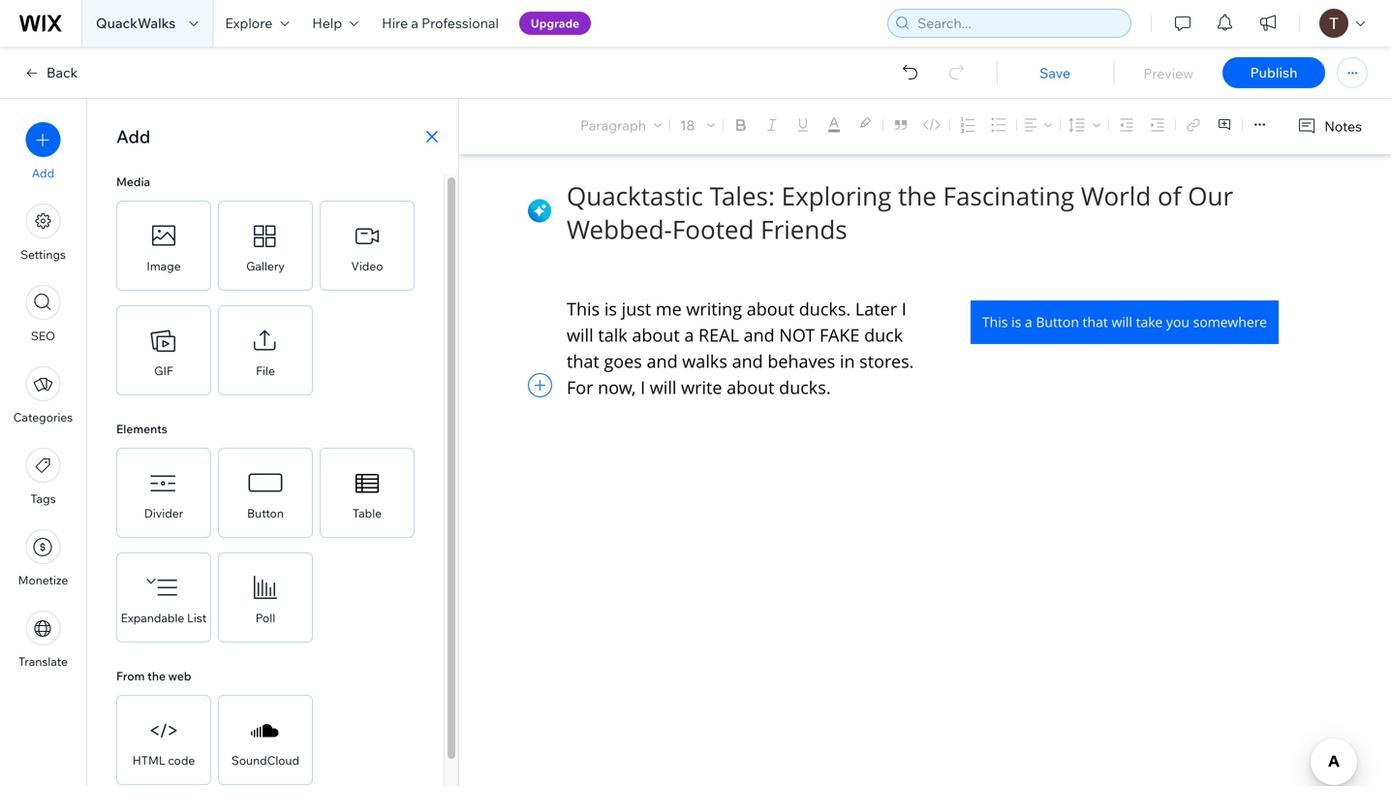 Task type: vqa. For each thing, say whether or not it's contained in the screenshot.
SEO
yes



Task type: describe. For each thing, give the bounding box(es) containing it.
image
[[147, 259, 181, 273]]

and left "not"
[[744, 323, 775, 346]]

monetize button
[[18, 529, 68, 587]]

and down real
[[732, 349, 763, 373]]

paragraph
[[581, 117, 646, 134]]

web
[[168, 669, 191, 683]]

settings
[[20, 247, 66, 262]]

code
[[168, 753, 195, 768]]

soundcloud
[[232, 753, 300, 768]]

publish
[[1251, 64, 1298, 81]]

that inside button
[[1083, 313, 1109, 331]]

quackwalks
[[96, 15, 176, 31]]

0 vertical spatial ducks.
[[799, 297, 851, 320]]

later
[[856, 297, 898, 320]]

help button
[[301, 0, 370, 47]]

is for just
[[605, 297, 617, 320]]

gif
[[154, 363, 173, 378]]

0 horizontal spatial i
[[641, 376, 646, 399]]

add inside the add 'button'
[[32, 166, 54, 180]]

add button
[[26, 122, 61, 180]]

menu containing add
[[0, 110, 86, 680]]

just
[[622, 297, 651, 320]]

professional
[[422, 15, 499, 31]]

help
[[312, 15, 342, 31]]

now,
[[598, 376, 636, 399]]

publish button
[[1223, 57, 1326, 88]]

this is a button that will take you somewhere button
[[971, 300, 1279, 344]]

file
[[256, 363, 275, 378]]

you
[[1167, 313, 1190, 331]]

save
[[1040, 64, 1071, 81]]

tags
[[30, 491, 56, 506]]

from the web
[[116, 669, 191, 683]]

in
[[840, 349, 855, 373]]

0 vertical spatial i
[[902, 297, 907, 320]]

goes
[[604, 349, 642, 373]]

settings button
[[20, 204, 66, 262]]

walks
[[683, 349, 728, 373]]

button inside button
[[1036, 313, 1080, 331]]

for
[[567, 376, 594, 399]]

1 horizontal spatial add
[[116, 126, 151, 147]]

the
[[147, 669, 166, 683]]

paragraph button
[[577, 111, 666, 139]]

poll
[[256, 611, 275, 625]]

categories
[[13, 410, 73, 425]]

html
[[133, 753, 165, 768]]

divider
[[144, 506, 183, 520]]

monetize
[[18, 573, 68, 587]]

is for a
[[1012, 313, 1022, 331]]

notes
[[1325, 118, 1363, 135]]

a inside button
[[1025, 313, 1033, 331]]



Task type: locate. For each thing, give the bounding box(es) containing it.
tags button
[[26, 448, 61, 506]]

explore
[[225, 15, 273, 31]]

write
[[681, 376, 723, 399]]

that inside this is just me writing about ducks. later i will talk about a real and not fake duck that goes and walks and behaves in stores. for now, i will write about ducks.
[[567, 349, 600, 373]]

that
[[1083, 313, 1109, 331], [567, 349, 600, 373]]

will inside the this is a button that will take you somewhere button
[[1112, 313, 1133, 331]]

translate
[[18, 654, 68, 669]]

hire a professional link
[[370, 0, 511, 47]]

about right the write
[[727, 376, 775, 399]]

0 horizontal spatial a
[[411, 15, 419, 31]]

fake
[[820, 323, 860, 346]]

will left the write
[[650, 376, 677, 399]]

this for this is a button that will take you somewhere
[[983, 313, 1008, 331]]

elements
[[116, 422, 168, 436]]

real
[[699, 323, 739, 346]]

add
[[116, 126, 151, 147], [32, 166, 54, 180]]

0 vertical spatial about
[[747, 297, 795, 320]]

upgrade button
[[519, 12, 591, 35]]

ducks. down the behaves
[[779, 376, 831, 399]]

ducks. up fake
[[799, 297, 851, 320]]

that up for at the left of the page
[[567, 349, 600, 373]]

expandable list
[[121, 611, 207, 625]]

seo button
[[26, 285, 61, 343]]

1 vertical spatial ducks.
[[779, 376, 831, 399]]

i
[[902, 297, 907, 320], [641, 376, 646, 399]]

table
[[353, 506, 382, 520]]

expandable
[[121, 611, 184, 625]]

1 horizontal spatial i
[[902, 297, 907, 320]]

gallery
[[246, 259, 285, 273]]

upgrade
[[531, 16, 580, 31]]

1 horizontal spatial is
[[1012, 313, 1022, 331]]

1 vertical spatial about
[[632, 323, 680, 346]]

1 vertical spatial button
[[247, 506, 284, 520]]

0 horizontal spatial add
[[32, 166, 54, 180]]

stores.
[[860, 349, 914, 373]]

take
[[1137, 313, 1163, 331]]

this is just me writing about ducks. later i will talk about a real and not fake duck that goes and walks and behaves in stores. for now, i will write about ducks.
[[567, 297, 919, 399]]

1 vertical spatial that
[[567, 349, 600, 373]]

0 horizontal spatial that
[[567, 349, 600, 373]]

about down me
[[632, 323, 680, 346]]

translate button
[[18, 611, 68, 669]]

this inside button
[[983, 313, 1008, 331]]

add up media
[[116, 126, 151, 147]]

writing
[[687, 297, 743, 320]]

this is a button that will take you somewhere
[[983, 313, 1268, 331]]

duck
[[865, 323, 904, 346]]

add up settings button
[[32, 166, 54, 180]]

1 vertical spatial add
[[32, 166, 54, 180]]

1 horizontal spatial this
[[983, 313, 1008, 331]]

0 horizontal spatial will
[[567, 323, 594, 346]]

will
[[1112, 313, 1133, 331], [567, 323, 594, 346], [650, 376, 677, 399]]

0 vertical spatial add
[[116, 126, 151, 147]]

will left take
[[1112, 313, 1133, 331]]

is
[[605, 297, 617, 320], [1012, 313, 1022, 331]]

about up "not"
[[747, 297, 795, 320]]

0 horizontal spatial this
[[567, 297, 600, 320]]

Search... field
[[912, 10, 1125, 37]]

and
[[744, 323, 775, 346], [647, 349, 678, 373], [732, 349, 763, 373]]

2 vertical spatial about
[[727, 376, 775, 399]]

from
[[116, 669, 145, 683]]

about
[[747, 297, 795, 320], [632, 323, 680, 346], [727, 376, 775, 399]]

this for this is just me writing about ducks. later i will talk about a real and not fake duck that goes and walks and behaves in stores. for now, i will write about ducks.
[[567, 297, 600, 320]]

back button
[[23, 64, 78, 81]]

list
[[187, 611, 207, 625]]

button
[[1036, 313, 1080, 331], [247, 506, 284, 520]]

0 vertical spatial that
[[1083, 313, 1109, 331]]

i right later
[[902, 297, 907, 320]]

not
[[780, 323, 815, 346]]

hire
[[382, 15, 408, 31]]

that left take
[[1083, 313, 1109, 331]]

categories button
[[13, 366, 73, 425]]

seo
[[31, 329, 55, 343]]

1 horizontal spatial that
[[1083, 313, 1109, 331]]

somewhere
[[1194, 313, 1268, 331]]

Add a Catchy Title text field
[[567, 179, 1271, 246]]

0 horizontal spatial is
[[605, 297, 617, 320]]

a
[[411, 15, 419, 31], [1025, 313, 1033, 331], [685, 323, 694, 346]]

0 horizontal spatial button
[[247, 506, 284, 520]]

1 horizontal spatial button
[[1036, 313, 1080, 331]]

i right now, at the left of the page
[[641, 376, 646, 399]]

1 horizontal spatial a
[[685, 323, 694, 346]]

and right goes on the left top of the page
[[647, 349, 678, 373]]

me
[[656, 297, 682, 320]]

html code
[[133, 753, 195, 768]]

video
[[351, 259, 383, 273]]

behaves
[[768, 349, 836, 373]]

this inside this is just me writing about ducks. later i will talk about a real and not fake duck that goes and walks and behaves in stores. for now, i will write about ducks.
[[567, 297, 600, 320]]

1 horizontal spatial will
[[650, 376, 677, 399]]

will left talk
[[567, 323, 594, 346]]

back
[[47, 64, 78, 81]]

a inside this is just me writing about ducks. later i will talk about a real and not fake duck that goes and walks and behaves in stores. for now, i will write about ducks.
[[685, 323, 694, 346]]

hire a professional
[[382, 15, 499, 31]]

ducks.
[[799, 297, 851, 320], [779, 376, 831, 399]]

is inside button
[[1012, 313, 1022, 331]]

media
[[116, 174, 150, 189]]

notes button
[[1290, 113, 1369, 140]]

2 horizontal spatial will
[[1112, 313, 1133, 331]]

talk
[[598, 323, 628, 346]]

2 horizontal spatial a
[[1025, 313, 1033, 331]]

1 vertical spatial i
[[641, 376, 646, 399]]

menu
[[0, 110, 86, 680]]

is inside this is just me writing about ducks. later i will talk about a real and not fake duck that goes and walks and behaves in stores. for now, i will write about ducks.
[[605, 297, 617, 320]]

this
[[567, 297, 600, 320], [983, 313, 1008, 331]]

save button
[[1017, 64, 1095, 82]]

0 vertical spatial button
[[1036, 313, 1080, 331]]



